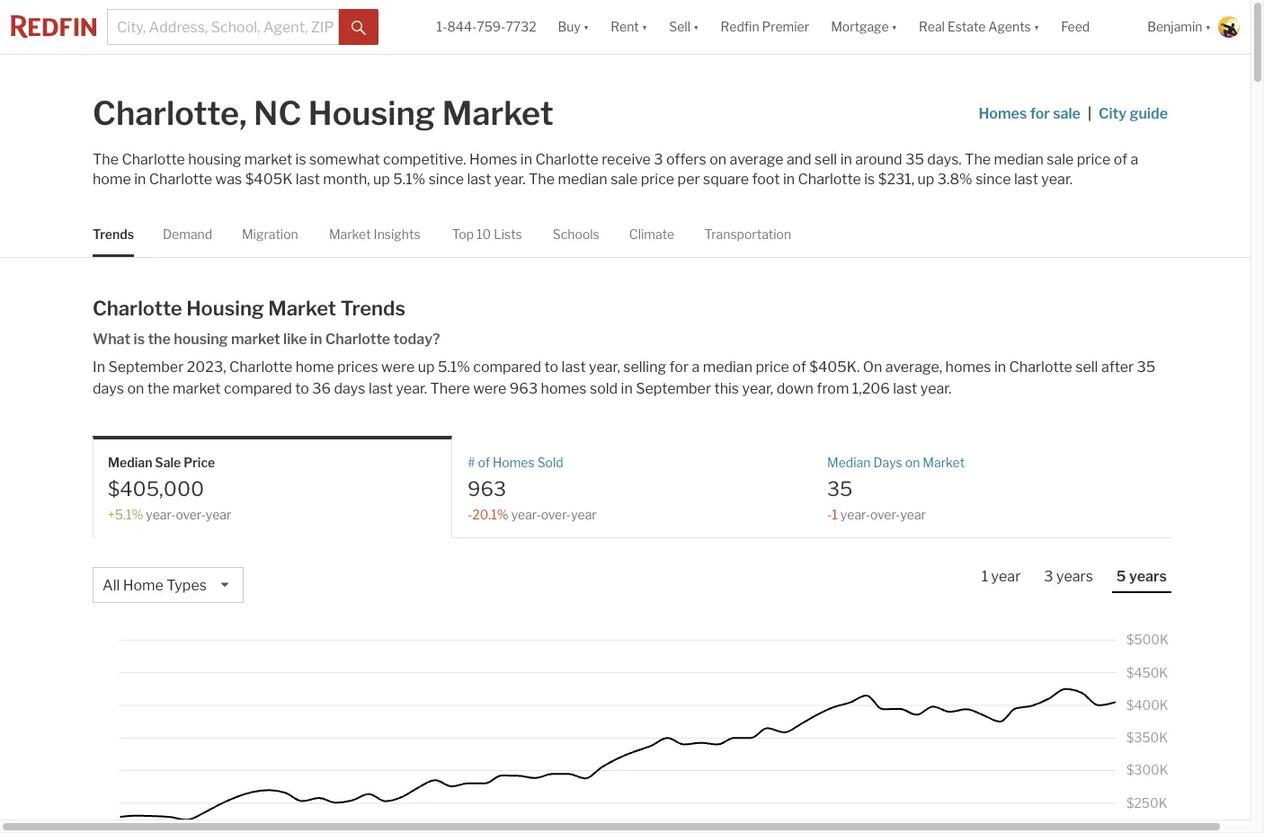 Task type: vqa. For each thing, say whether or not it's contained in the screenshot.
"3 years"
yes



Task type: describe. For each thing, give the bounding box(es) containing it.
market inside the charlotte housing market is somewhat competitive. homes in charlotte receive 3 offers on average and sell in around 35 days. the median sale price of a home in charlotte was $405k last month, up 5.1% since last year. the median sale price per square foot in charlotte is $231, up 3.8% since last year.
[[244, 151, 293, 168]]

redfin premier button
[[710, 0, 820, 54]]

feed
[[1062, 19, 1090, 35]]

0 vertical spatial year,
[[589, 359, 620, 376]]

year- for 35
[[841, 507, 871, 522]]

3 inside the charlotte housing market is somewhat competitive. homes in charlotte receive 3 offers on average and sell in around 35 days. the median sale price of a home in charlotte was $405k last month, up 5.1% since last year. the median sale price per square foot in charlotte is $231, up 3.8% since last year.
[[654, 151, 663, 168]]

0 vertical spatial trends
[[93, 227, 134, 242]]

#
[[468, 455, 475, 471]]

3.8%
[[938, 171, 973, 188]]

0 vertical spatial homes
[[946, 359, 992, 376]]

year. down average, at top right
[[921, 381, 952, 398]]

after
[[1102, 359, 1134, 376]]

1 vertical spatial homes
[[541, 381, 587, 398]]

market up like
[[268, 297, 336, 320]]

rent ▾
[[611, 19, 648, 35]]

feed button
[[1051, 0, 1137, 54]]

2 since from the left
[[976, 171, 1012, 188]]

down
[[777, 381, 814, 398]]

buy ▾
[[558, 19, 589, 35]]

0 horizontal spatial compared
[[224, 381, 292, 398]]

in right like
[[310, 331, 322, 348]]

sold
[[538, 455, 564, 471]]

there
[[430, 381, 470, 398]]

0 vertical spatial housing
[[308, 94, 436, 133]]

from
[[817, 381, 850, 398]]

1 horizontal spatial september
[[636, 381, 712, 398]]

over- for 35
[[871, 507, 901, 522]]

the inside in september 2023, charlotte home prices were up 5.1% compared to last year, selling for a median price of $405k. on average, homes in charlotte sell after 35 days on the market compared to 36 days last year. there were 963 homes sold in september this year, down from 1,206 last year.
[[147, 381, 170, 398]]

0 vertical spatial median
[[994, 151, 1044, 168]]

$405,000
[[108, 477, 204, 501]]

median sale price $405,000 +5.1% year-over-year
[[108, 455, 231, 522]]

0 vertical spatial september
[[108, 359, 184, 376]]

0 vertical spatial sale
[[1053, 105, 1081, 122]]

3 years
[[1045, 569, 1094, 586]]

charlotte,
[[93, 94, 247, 133]]

benjamin
[[1148, 19, 1203, 35]]

market left insights
[[329, 227, 371, 242]]

benjamin ▾
[[1148, 19, 1212, 35]]

foot
[[752, 171, 780, 188]]

▾ for sell ▾
[[694, 19, 699, 35]]

top
[[452, 227, 474, 242]]

market inside median days on market 35 -1 year-over-year
[[923, 455, 965, 471]]

insights
[[374, 227, 421, 242]]

963 inside in september 2023, charlotte home prices were up 5.1% compared to last year, selling for a median price of $405k. on average, homes in charlotte sell after 35 days on the market compared to 36 days last year. there were 963 homes sold in september this year, down from 1,206 last year.
[[510, 381, 538, 398]]

last down average, at top right
[[894, 381, 918, 398]]

10
[[477, 227, 491, 242]]

0 vertical spatial compared
[[473, 359, 542, 376]]

0 horizontal spatial to
[[295, 381, 309, 398]]

last up 10
[[467, 171, 492, 188]]

city guide link
[[1099, 103, 1172, 125]]

1-844-759-7732 link
[[437, 19, 537, 35]]

0 vertical spatial the
[[148, 331, 171, 348]]

charlotte left after
[[1010, 359, 1073, 376]]

climate
[[629, 227, 675, 242]]

1 since from the left
[[429, 171, 464, 188]]

$231,
[[879, 171, 915, 188]]

and
[[787, 151, 812, 168]]

sale
[[155, 455, 181, 471]]

square
[[703, 171, 749, 188]]

1 vertical spatial were
[[473, 381, 507, 398]]

demand link
[[163, 211, 212, 257]]

$405k
[[245, 171, 293, 188]]

the charlotte housing market is somewhat competitive. homes in charlotte receive 3 offers on average and sell in around 35 days. the median sale price of a home in charlotte was $405k last month, up 5.1% since last year. the median sale price per square foot in charlotte is $231, up 3.8% since last year.
[[93, 151, 1139, 188]]

all home types
[[103, 578, 207, 595]]

▾ for rent ▾
[[642, 19, 648, 35]]

1 horizontal spatial trends
[[341, 297, 406, 320]]

0 horizontal spatial the
[[93, 151, 119, 168]]

migration link
[[242, 211, 298, 257]]

1 horizontal spatial is
[[296, 151, 306, 168]]

buy
[[558, 19, 581, 35]]

1 vertical spatial median
[[558, 171, 608, 188]]

1 vertical spatial market
[[231, 331, 280, 348]]

last down homes for sale link
[[1015, 171, 1039, 188]]

charlotte housing market trends
[[93, 297, 406, 320]]

of inside in september 2023, charlotte home prices were up 5.1% compared to last year, selling for a median price of $405k. on average, homes in charlotte sell after 35 days on the market compared to 36 days last year. there were 963 homes sold in september this year, down from 1,206 last year.
[[793, 359, 807, 376]]

up inside in september 2023, charlotte home prices were up 5.1% compared to last year, selling for a median price of $405k. on average, homes in charlotte sell after 35 days on the market compared to 36 days last year. there were 963 homes sold in september this year, down from 1,206 last year.
[[418, 359, 435, 376]]

sell ▾
[[669, 19, 699, 35]]

1,206
[[853, 381, 890, 398]]

real
[[919, 19, 945, 35]]

nc
[[254, 94, 302, 133]]

▾ for mortgage ▾
[[892, 19, 898, 35]]

redfin
[[721, 19, 760, 35]]

estate
[[948, 19, 986, 35]]

offers
[[666, 151, 707, 168]]

somewhat
[[310, 151, 380, 168]]

2 horizontal spatial up
[[918, 171, 935, 188]]

trends link
[[93, 211, 134, 257]]

year inside median days on market 35 -1 year-over-year
[[901, 507, 927, 522]]

over- inside "median sale price $405,000 +5.1% year-over-year"
[[176, 507, 206, 522]]

2 horizontal spatial price
[[1077, 151, 1111, 168]]

homes inside "# of homes sold 963 -20.1% year-over-year"
[[493, 455, 535, 471]]

a inside in september 2023, charlotte home prices were up 5.1% compared to last year, selling for a median price of $405k. on average, homes in charlotte sell after 35 days on the market compared to 36 days last year. there were 963 homes sold in september this year, down from 1,206 last year.
[[692, 359, 700, 376]]

days.
[[928, 151, 962, 168]]

1 horizontal spatial the
[[529, 171, 555, 188]]

transportation link
[[705, 211, 792, 257]]

median for $405,000
[[108, 455, 152, 471]]

all
[[103, 578, 120, 595]]

premier
[[762, 19, 810, 35]]

charlotte down what is the housing market like in charlotte today?
[[229, 359, 293, 376]]

average
[[730, 151, 784, 168]]

price
[[184, 455, 215, 471]]

in right average, at top right
[[995, 359, 1007, 376]]

0 horizontal spatial housing
[[186, 297, 264, 320]]

|
[[1088, 105, 1092, 122]]

mortgage ▾
[[831, 19, 898, 35]]

last left month,
[[296, 171, 320, 188]]

5.1% inside the charlotte housing market is somewhat competitive. homes in charlotte receive 3 offers on average and sell in around 35 days. the median sale price of a home in charlotte was $405k last month, up 5.1% since last year. the median sale price per square foot in charlotte is $231, up 3.8% since last year.
[[393, 171, 426, 188]]

$405k.
[[810, 359, 860, 376]]

1 year button
[[978, 568, 1026, 592]]

0 vertical spatial homes
[[979, 105, 1028, 122]]

year. up lists
[[495, 171, 526, 188]]

in down and
[[783, 171, 795, 188]]

top 10 lists link
[[452, 211, 522, 257]]

guide
[[1130, 105, 1169, 122]]

▾ for benjamin ▾
[[1206, 19, 1212, 35]]

charlotte down charlotte,
[[122, 151, 185, 168]]

7732
[[506, 19, 537, 35]]

of inside "# of homes sold 963 -20.1% year-over-year"
[[478, 455, 490, 471]]

mortgage ▾ button
[[831, 0, 898, 54]]

0 horizontal spatial were
[[381, 359, 415, 376]]

mortgage
[[831, 19, 889, 35]]

sell ▾ button
[[669, 0, 699, 54]]

1-844-759-7732
[[437, 19, 537, 35]]

market insights link
[[329, 211, 421, 257]]

1 vertical spatial year,
[[743, 381, 774, 398]]

over- for 963
[[541, 507, 571, 522]]

sell inside in september 2023, charlotte home prices were up 5.1% compared to last year, selling for a median price of $405k. on average, homes in charlotte sell after 35 days on the market compared to 36 days last year. there were 963 homes sold in september this year, down from 1,206 last year.
[[1076, 359, 1099, 376]]

in up lists
[[521, 151, 533, 168]]

median days on market 35 -1 year-over-year
[[828, 455, 965, 522]]

+5.1%
[[108, 507, 143, 522]]

per
[[678, 171, 700, 188]]

climate link
[[629, 211, 675, 257]]

charlotte up what
[[93, 297, 182, 320]]

real estate agents ▾ link
[[919, 0, 1040, 54]]

759-
[[477, 19, 506, 35]]

▾ inside dropdown button
[[1034, 19, 1040, 35]]

sell ▾ button
[[659, 0, 710, 54]]

years for 5 years
[[1130, 569, 1168, 586]]

sell
[[669, 19, 691, 35]]

1 horizontal spatial to
[[545, 359, 559, 376]]

2023,
[[187, 359, 226, 376]]

receive
[[602, 151, 651, 168]]

real estate agents ▾ button
[[909, 0, 1051, 54]]

city
[[1099, 105, 1127, 122]]

in
[[93, 359, 105, 376]]

sell inside the charlotte housing market is somewhat competitive. homes in charlotte receive 3 offers on average and sell in around 35 days. the median sale price of a home in charlotte was $405k last month, up 5.1% since last year. the median sale price per square foot in charlotte is $231, up 3.8% since last year.
[[815, 151, 838, 168]]

migration
[[242, 227, 298, 242]]

redfin premier
[[721, 19, 810, 35]]

year- for 963
[[512, 507, 541, 522]]

rent ▾ button
[[600, 0, 659, 54]]

City, Address, School, Agent, ZIP search field
[[107, 9, 339, 45]]

1 year
[[982, 569, 1021, 586]]

844-
[[447, 19, 477, 35]]



Task type: locate. For each thing, give the bounding box(es) containing it.
up right month,
[[373, 171, 390, 188]]

3
[[654, 151, 663, 168], [1045, 569, 1054, 586]]

median for 35
[[828, 455, 871, 471]]

sell right and
[[815, 151, 838, 168]]

of
[[1114, 151, 1128, 168], [793, 359, 807, 376], [478, 455, 490, 471]]

3 right 1 year
[[1045, 569, 1054, 586]]

▾ right agents
[[1034, 19, 1040, 35]]

2 vertical spatial on
[[906, 455, 921, 471]]

the up the 3.8%
[[965, 151, 991, 168]]

1 vertical spatial is
[[865, 171, 876, 188]]

2 horizontal spatial on
[[906, 455, 921, 471]]

1 inside median days on market 35 -1 year-over-year
[[832, 507, 838, 522]]

were right there
[[473, 381, 507, 398]]

median inside "median sale price $405,000 +5.1% year-over-year"
[[108, 455, 152, 471]]

of right #
[[478, 455, 490, 471]]

963 up 20.1%
[[468, 477, 507, 501]]

0 horizontal spatial since
[[429, 171, 464, 188]]

0 horizontal spatial 35
[[828, 477, 853, 501]]

on
[[863, 359, 883, 376]]

market down 2023,
[[173, 381, 221, 398]]

2 over- from the left
[[541, 507, 571, 522]]

36
[[312, 381, 331, 398]]

homes right average, at top right
[[946, 359, 992, 376]]

- inside median days on market 35 -1 year-over-year
[[828, 507, 832, 522]]

the right what
[[148, 331, 171, 348]]

sale down receive
[[611, 171, 638, 188]]

median inside median days on market 35 -1 year-over-year
[[828, 455, 871, 471]]

home inside the charlotte housing market is somewhat competitive. homes in charlotte receive 3 offers on average and sell in around 35 days. the median sale price of a home in charlotte was $405k last month, up 5.1% since last year. the median sale price per square foot in charlotte is $231, up 3.8% since last year.
[[93, 171, 131, 188]]

1 vertical spatial a
[[692, 359, 700, 376]]

what
[[93, 331, 131, 348]]

0 horizontal spatial for
[[670, 359, 689, 376]]

1 vertical spatial on
[[127, 381, 144, 398]]

3 left offers
[[654, 151, 663, 168]]

september down selling
[[636, 381, 712, 398]]

homes left |
[[979, 105, 1028, 122]]

were down today?
[[381, 359, 415, 376]]

sale down homes for sale | city guide
[[1047, 151, 1074, 168]]

up down days. on the top
[[918, 171, 935, 188]]

median
[[108, 455, 152, 471], [828, 455, 871, 471]]

year inside "median sale price $405,000 +5.1% year-over-year"
[[206, 507, 231, 522]]

0 horizontal spatial price
[[641, 171, 675, 188]]

2 year- from the left
[[512, 507, 541, 522]]

▾ right sell
[[694, 19, 699, 35]]

since down the competitive.
[[429, 171, 464, 188]]

0 horizontal spatial year-
[[146, 507, 176, 522]]

trends left demand
[[93, 227, 134, 242]]

on right days
[[906, 455, 921, 471]]

0 vertical spatial a
[[1131, 151, 1139, 168]]

- for 963
[[468, 507, 473, 522]]

for left |
[[1031, 105, 1051, 122]]

up down today?
[[418, 359, 435, 376]]

1 horizontal spatial for
[[1031, 105, 1051, 122]]

1 horizontal spatial of
[[793, 359, 807, 376]]

5 ▾ from the left
[[1034, 19, 1040, 35]]

1 vertical spatial 963
[[468, 477, 507, 501]]

years inside 3 years button
[[1057, 569, 1094, 586]]

1 vertical spatial housing
[[186, 297, 264, 320]]

3 over- from the left
[[871, 507, 901, 522]]

in down charlotte,
[[134, 171, 146, 188]]

1 horizontal spatial median
[[828, 455, 871, 471]]

▾ right buy
[[584, 19, 589, 35]]

in left around
[[841, 151, 853, 168]]

sale
[[1053, 105, 1081, 122], [1047, 151, 1074, 168], [611, 171, 638, 188]]

is
[[296, 151, 306, 168], [865, 171, 876, 188], [134, 331, 145, 348]]

september down what
[[108, 359, 184, 376]]

market right days
[[923, 455, 965, 471]]

years right the 5 on the bottom right of page
[[1130, 569, 1168, 586]]

user photo image
[[1219, 16, 1240, 38]]

2 horizontal spatial the
[[965, 151, 991, 168]]

on up square
[[710, 151, 727, 168]]

5.1% down the competitive.
[[393, 171, 426, 188]]

is right what
[[134, 331, 145, 348]]

1 years from the left
[[1057, 569, 1094, 586]]

the up sale
[[147, 381, 170, 398]]

0 horizontal spatial of
[[478, 455, 490, 471]]

1 median from the left
[[108, 455, 152, 471]]

housing up somewhat
[[308, 94, 436, 133]]

20.1%
[[473, 507, 509, 522]]

2 - from the left
[[828, 507, 832, 522]]

2 vertical spatial 35
[[828, 477, 853, 501]]

for right selling
[[670, 359, 689, 376]]

housing up was
[[188, 151, 241, 168]]

transportation
[[705, 227, 792, 242]]

1 year- from the left
[[146, 507, 176, 522]]

over- inside "# of homes sold 963 -20.1% year-over-year"
[[541, 507, 571, 522]]

1
[[832, 507, 838, 522], [982, 569, 989, 586]]

0 vertical spatial for
[[1031, 105, 1051, 122]]

▾ right rent
[[642, 19, 648, 35]]

is left somewhat
[[296, 151, 306, 168]]

on inside median days on market 35 -1 year-over-year
[[906, 455, 921, 471]]

of down city
[[1114, 151, 1128, 168]]

0 vertical spatial is
[[296, 151, 306, 168]]

▾ left user photo
[[1206, 19, 1212, 35]]

2 vertical spatial is
[[134, 331, 145, 348]]

market
[[442, 94, 554, 133], [329, 227, 371, 242], [268, 297, 336, 320], [923, 455, 965, 471]]

year inside "# of homes sold 963 -20.1% year-over-year"
[[571, 507, 597, 522]]

0 horizontal spatial up
[[373, 171, 390, 188]]

over- down days
[[871, 507, 901, 522]]

rent
[[611, 19, 639, 35]]

2 vertical spatial median
[[703, 359, 753, 376]]

homes left sold in the bottom left of the page
[[493, 455, 535, 471]]

963 right there
[[510, 381, 538, 398]]

2 horizontal spatial median
[[994, 151, 1044, 168]]

0 vertical spatial on
[[710, 151, 727, 168]]

price down |
[[1077, 151, 1111, 168]]

price up down
[[756, 359, 790, 376]]

1 vertical spatial housing
[[174, 331, 228, 348]]

0 vertical spatial 5.1%
[[393, 171, 426, 188]]

buy ▾ button
[[558, 0, 589, 54]]

1 horizontal spatial sell
[[1076, 359, 1099, 376]]

year- inside "median sale price $405,000 +5.1% year-over-year"
[[146, 507, 176, 522]]

1 horizontal spatial 1
[[982, 569, 989, 586]]

1 vertical spatial for
[[670, 359, 689, 376]]

lists
[[494, 227, 522, 242]]

prices
[[337, 359, 378, 376]]

3 years button
[[1040, 568, 1098, 592]]

price inside in september 2023, charlotte home prices were up 5.1% compared to last year, selling for a median price of $405k. on average, homes in charlotte sell after 35 days on the market compared to 36 days last year. there were 963 homes sold in september this year, down from 1,206 last year.
[[756, 359, 790, 376]]

is down around
[[865, 171, 876, 188]]

2 ▾ from the left
[[642, 19, 648, 35]]

0 vertical spatial home
[[93, 171, 131, 188]]

in september 2023, charlotte home prices were up 5.1% compared to last year, selling for a median price of $405k. on average, homes in charlotte sell after 35 days on the market compared to 36 days last year. there were 963 homes sold in september this year, down from 1,206 last year.
[[93, 359, 1156, 398]]

schools
[[553, 227, 600, 242]]

market down charlotte housing market trends
[[231, 331, 280, 348]]

market inside in september 2023, charlotte home prices were up 5.1% compared to last year, selling for a median price of $405k. on average, homes in charlotte sell after 35 days on the market compared to 36 days last year. there were 963 homes sold in september this year, down from 1,206 last year.
[[173, 381, 221, 398]]

median down receive
[[558, 171, 608, 188]]

median
[[994, 151, 1044, 168], [558, 171, 608, 188], [703, 359, 753, 376]]

month,
[[323, 171, 370, 188]]

years left the 5 on the bottom right of page
[[1057, 569, 1094, 586]]

year. left there
[[396, 381, 427, 398]]

on inside in september 2023, charlotte home prices were up 5.1% compared to last year, selling for a median price of $405k. on average, homes in charlotte sell after 35 days on the market compared to 36 days last year. there were 963 homes sold in september this year, down from 1,206 last year.
[[127, 381, 144, 398]]

1 ▾ from the left
[[584, 19, 589, 35]]

market insights
[[329, 227, 421, 242]]

price left per
[[641, 171, 675, 188]]

- for 35
[[828, 507, 832, 522]]

# of homes sold 963 -20.1% year-over-year
[[468, 455, 597, 522]]

last left selling
[[562, 359, 586, 376]]

median down homes for sale link
[[994, 151, 1044, 168]]

0 horizontal spatial home
[[93, 171, 131, 188]]

rent ▾ button
[[611, 0, 648, 54]]

median inside in september 2023, charlotte home prices were up 5.1% compared to last year, selling for a median price of $405k. on average, homes in charlotte sell after 35 days on the market compared to 36 days last year. there were 963 homes sold in september this year, down from 1,206 last year.
[[703, 359, 753, 376]]

0 horizontal spatial 5.1%
[[393, 171, 426, 188]]

0 vertical spatial 963
[[510, 381, 538, 398]]

for
[[1031, 105, 1051, 122], [670, 359, 689, 376]]

1 horizontal spatial year,
[[743, 381, 774, 398]]

963 inside "# of homes sold 963 -20.1% year-over-year"
[[468, 477, 507, 501]]

charlotte
[[122, 151, 185, 168], [536, 151, 599, 168], [149, 171, 212, 188], [798, 171, 862, 188], [93, 297, 182, 320], [325, 331, 391, 348], [229, 359, 293, 376], [1010, 359, 1073, 376]]

on down what
[[127, 381, 144, 398]]

0 vertical spatial 35
[[906, 151, 925, 168]]

1 vertical spatial 3
[[1045, 569, 1054, 586]]

2 horizontal spatial of
[[1114, 151, 1128, 168]]

charlotte down and
[[798, 171, 862, 188]]

market up the competitive.
[[442, 94, 554, 133]]

today?
[[394, 331, 440, 348]]

selling
[[624, 359, 667, 376]]

1 vertical spatial to
[[295, 381, 309, 398]]

homes inside the charlotte housing market is somewhat competitive. homes in charlotte receive 3 offers on average and sell in around 35 days. the median sale price of a home in charlotte was $405k last month, up 5.1% since last year. the median sale price per square foot in charlotte is $231, up 3.8% since last year.
[[470, 151, 518, 168]]

year, up sold
[[589, 359, 620, 376]]

-
[[468, 507, 473, 522], [828, 507, 832, 522]]

0 vertical spatial sell
[[815, 151, 838, 168]]

0 horizontal spatial homes
[[541, 381, 587, 398]]

2 horizontal spatial is
[[865, 171, 876, 188]]

last down prices
[[369, 381, 393, 398]]

years for 3 years
[[1057, 569, 1094, 586]]

0 horizontal spatial over-
[[176, 507, 206, 522]]

year inside button
[[992, 569, 1021, 586]]

1 vertical spatial september
[[636, 381, 712, 398]]

1 vertical spatial homes
[[470, 151, 518, 168]]

year- inside median days on market 35 -1 year-over-year
[[841, 507, 871, 522]]

1 horizontal spatial year-
[[512, 507, 541, 522]]

5 years button
[[1113, 568, 1172, 594]]

3 year- from the left
[[841, 507, 871, 522]]

1 horizontal spatial 5.1%
[[438, 359, 470, 376]]

1 horizontal spatial over-
[[541, 507, 571, 522]]

housing up what is the housing market like in charlotte today?
[[186, 297, 264, 320]]

days down prices
[[334, 381, 366, 398]]

years inside 5 years button
[[1130, 569, 1168, 586]]

5.1% inside in september 2023, charlotte home prices were up 5.1% compared to last year, selling for a median price of $405k. on average, homes in charlotte sell after 35 days on the market compared to 36 days last year. there were 963 homes sold in september this year, down from 1,206 last year.
[[438, 359, 470, 376]]

housing inside the charlotte housing market is somewhat competitive. homes in charlotte receive 3 offers on average and sell in around 35 days. the median sale price of a home in charlotte was $405k last month, up 5.1% since last year. the median sale price per square foot in charlotte is $231, up 3.8% since last year.
[[188, 151, 241, 168]]

market up $405k
[[244, 151, 293, 168]]

home up 36
[[296, 359, 334, 376]]

over- down $405,000
[[176, 507, 206, 522]]

year. down homes for sale | city guide
[[1042, 171, 1073, 188]]

1 over- from the left
[[176, 507, 206, 522]]

home inside in september 2023, charlotte home prices were up 5.1% compared to last year, selling for a median price of $405k. on average, homes in charlotte sell after 35 days on the market compared to 36 days last year. there were 963 homes sold in september this year, down from 1,206 last year.
[[296, 359, 334, 376]]

median up $405,000
[[108, 455, 152, 471]]

median left days
[[828, 455, 871, 471]]

sell left after
[[1076, 359, 1099, 376]]

types
[[167, 578, 207, 595]]

for inside in september 2023, charlotte home prices were up 5.1% compared to last year, selling for a median price of $405k. on average, homes in charlotte sell after 35 days on the market compared to 36 days last year. there were 963 homes sold in september this year, down from 1,206 last year.
[[670, 359, 689, 376]]

agents
[[989, 19, 1032, 35]]

0 horizontal spatial on
[[127, 381, 144, 398]]

1 days from the left
[[93, 381, 124, 398]]

0 horizontal spatial sell
[[815, 151, 838, 168]]

2 years from the left
[[1130, 569, 1168, 586]]

the up trends link
[[93, 151, 119, 168]]

1 horizontal spatial 963
[[510, 381, 538, 398]]

1 vertical spatial sale
[[1047, 151, 1074, 168]]

5
[[1117, 569, 1127, 586]]

2 vertical spatial sale
[[611, 171, 638, 188]]

was
[[215, 171, 242, 188]]

1 horizontal spatial home
[[296, 359, 334, 376]]

1 - from the left
[[468, 507, 473, 522]]

days
[[93, 381, 124, 398], [334, 381, 366, 398]]

sold
[[590, 381, 618, 398]]

year
[[206, 507, 231, 522], [571, 507, 597, 522], [901, 507, 927, 522], [992, 569, 1021, 586]]

2 vertical spatial price
[[756, 359, 790, 376]]

homes left sold
[[541, 381, 587, 398]]

35 inside in september 2023, charlotte home prices were up 5.1% compared to last year, selling for a median price of $405k. on average, homes in charlotte sell after 35 days on the market compared to 36 days last year. there were 963 homes sold in september this year, down from 1,206 last year.
[[1138, 359, 1156, 376]]

trends up today?
[[341, 297, 406, 320]]

charlotte left receive
[[536, 151, 599, 168]]

- inside "# of homes sold 963 -20.1% year-over-year"
[[468, 507, 473, 522]]

market
[[244, 151, 293, 168], [231, 331, 280, 348], [173, 381, 221, 398]]

1 vertical spatial 5.1%
[[438, 359, 470, 376]]

1 vertical spatial 35
[[1138, 359, 1156, 376]]

buy ▾ button
[[547, 0, 600, 54]]

1 vertical spatial sell
[[1076, 359, 1099, 376]]

what is the housing market like in charlotte today?
[[93, 331, 440, 348]]

homes
[[946, 359, 992, 376], [541, 381, 587, 398]]

5.1% up there
[[438, 359, 470, 376]]

this
[[715, 381, 739, 398]]

year- inside "# of homes sold 963 -20.1% year-over-year"
[[512, 507, 541, 522]]

homes for sale link
[[979, 85, 1081, 143]]

in right sold
[[621, 381, 633, 398]]

real estate agents ▾
[[919, 19, 1040, 35]]

price
[[1077, 151, 1111, 168], [641, 171, 675, 188], [756, 359, 790, 376]]

housing up 2023,
[[174, 331, 228, 348]]

around
[[856, 151, 903, 168]]

the up schools
[[529, 171, 555, 188]]

3 ▾ from the left
[[694, 19, 699, 35]]

0 horizontal spatial 963
[[468, 477, 507, 501]]

days
[[874, 455, 903, 471]]

sell
[[815, 151, 838, 168], [1076, 359, 1099, 376]]

2 vertical spatial market
[[173, 381, 221, 398]]

year, right this
[[743, 381, 774, 398]]

1 horizontal spatial on
[[710, 151, 727, 168]]

to
[[545, 359, 559, 376], [295, 381, 309, 398]]

0 horizontal spatial is
[[134, 331, 145, 348]]

1 vertical spatial of
[[793, 359, 807, 376]]

1 horizontal spatial homes
[[946, 359, 992, 376]]

over- down sold in the bottom left of the page
[[541, 507, 571, 522]]

1-
[[437, 19, 447, 35]]

1 vertical spatial home
[[296, 359, 334, 376]]

trends
[[93, 227, 134, 242], [341, 297, 406, 320]]

housing
[[188, 151, 241, 168], [174, 331, 228, 348]]

home up trends link
[[93, 171, 131, 188]]

mortgage ▾ button
[[820, 0, 909, 54]]

1 vertical spatial trends
[[341, 297, 406, 320]]

0 horizontal spatial 3
[[654, 151, 663, 168]]

of inside the charlotte housing market is somewhat competitive. homes in charlotte receive 3 offers on average and sell in around 35 days. the median sale price of a home in charlotte was $405k last month, up 5.1% since last year. the median sale price per square foot in charlotte is $231, up 3.8% since last year.
[[1114, 151, 1128, 168]]

on inside the charlotte housing market is somewhat competitive. homes in charlotte receive 3 offers on average and sell in around 35 days. the median sale price of a home in charlotte was $405k last month, up 5.1% since last year. the median sale price per square foot in charlotte is $231, up 3.8% since last year.
[[710, 151, 727, 168]]

charlotte left was
[[149, 171, 212, 188]]

2 days from the left
[[334, 381, 366, 398]]

top 10 lists
[[452, 227, 522, 242]]

1 vertical spatial 1
[[982, 569, 989, 586]]

competitive.
[[383, 151, 467, 168]]

median up this
[[703, 359, 753, 376]]

4 ▾ from the left
[[892, 19, 898, 35]]

35 inside the charlotte housing market is somewhat competitive. homes in charlotte receive 3 offers on average and sell in around 35 days. the median sale price of a home in charlotte was $405k last month, up 5.1% since last year. the median sale price per square foot in charlotte is $231, up 3.8% since last year.
[[906, 151, 925, 168]]

1 horizontal spatial -
[[828, 507, 832, 522]]

6 ▾ from the left
[[1206, 19, 1212, 35]]

last
[[296, 171, 320, 188], [467, 171, 492, 188], [1015, 171, 1039, 188], [562, 359, 586, 376], [369, 381, 393, 398], [894, 381, 918, 398]]

1 inside button
[[982, 569, 989, 586]]

the
[[148, 331, 171, 348], [147, 381, 170, 398]]

over- inside median days on market 35 -1 year-over-year
[[871, 507, 901, 522]]

days down 'in'
[[93, 381, 124, 398]]

▾ right mortgage
[[892, 19, 898, 35]]

2 vertical spatial homes
[[493, 455, 535, 471]]

average,
[[886, 359, 943, 376]]

2 median from the left
[[828, 455, 871, 471]]

0 horizontal spatial trends
[[93, 227, 134, 242]]

demand
[[163, 227, 212, 242]]

0 vertical spatial 1
[[832, 507, 838, 522]]

2 horizontal spatial over-
[[871, 507, 901, 522]]

homes right the competitive.
[[470, 151, 518, 168]]

▾ for buy ▾
[[584, 19, 589, 35]]

5 years
[[1117, 569, 1168, 586]]

since
[[429, 171, 464, 188], [976, 171, 1012, 188]]

charlotte up prices
[[325, 331, 391, 348]]

of up down
[[793, 359, 807, 376]]

3 inside button
[[1045, 569, 1054, 586]]

0 horizontal spatial days
[[93, 381, 124, 398]]

1 vertical spatial price
[[641, 171, 675, 188]]

2 horizontal spatial year-
[[841, 507, 871, 522]]

0 vertical spatial of
[[1114, 151, 1128, 168]]

35 inside median days on market 35 -1 year-over-year
[[828, 477, 853, 501]]

sale left |
[[1053, 105, 1081, 122]]

1 horizontal spatial 3
[[1045, 569, 1054, 586]]

0 horizontal spatial median
[[108, 455, 152, 471]]

since right the 3.8%
[[976, 171, 1012, 188]]

0 vertical spatial were
[[381, 359, 415, 376]]

submit search image
[[352, 20, 366, 35]]

0 vertical spatial 3
[[654, 151, 663, 168]]

a inside the charlotte housing market is somewhat competitive. homes in charlotte receive 3 offers on average and sell in around 35 days. the median sale price of a home in charlotte was $405k last month, up 5.1% since last year. the median sale price per square foot in charlotte is $231, up 3.8% since last year.
[[1131, 151, 1139, 168]]



